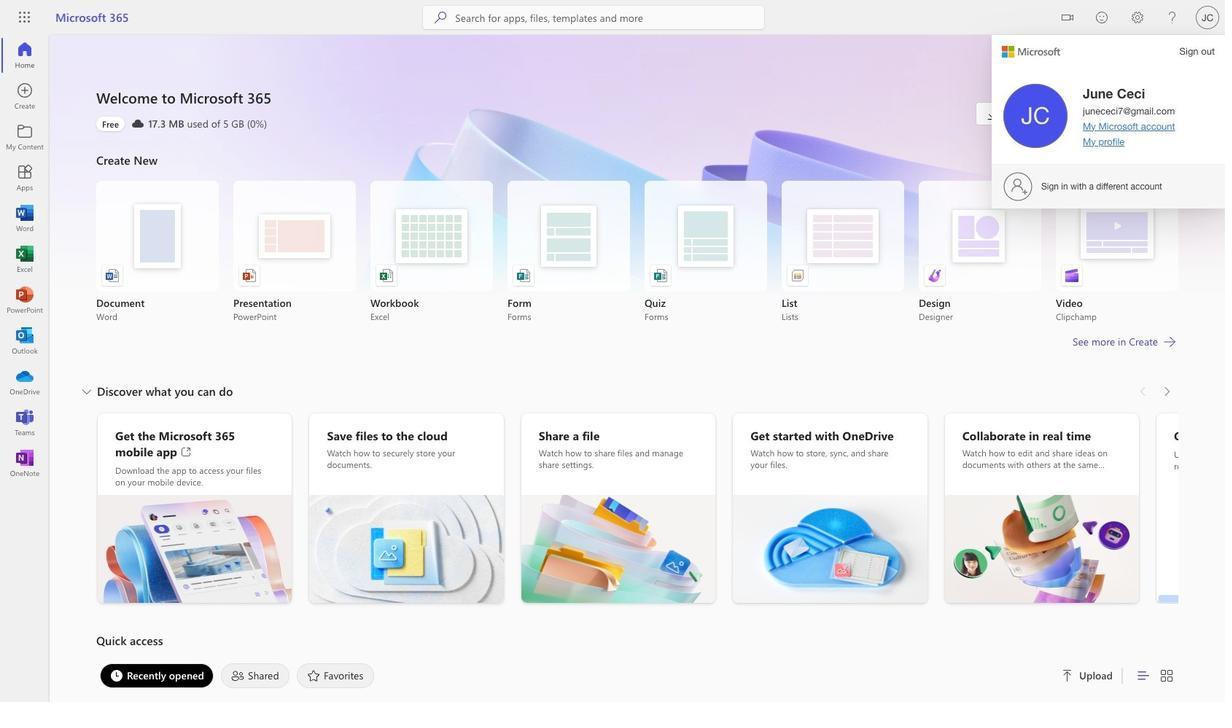 Task type: vqa. For each thing, say whether or not it's contained in the screenshot.
Account manager for June 'dialog' at top
yes



Task type: describe. For each thing, give the bounding box(es) containing it.
excel workbook image
[[379, 268, 394, 283]]

logo image
[[1002, 46, 1060, 57]]

create image
[[18, 89, 32, 104]]

recently opened element
[[100, 664, 214, 688]]

get started with onedrive image
[[733, 495, 927, 603]]

forms survey image
[[516, 268, 531, 283]]

onenote image
[[18, 456, 32, 471]]

create new element
[[96, 149, 1178, 380]]

home image
[[18, 48, 32, 63]]

3 tab from the left
[[293, 664, 378, 688]]

get the microsoft 365 mobile app image
[[98, 495, 292, 603]]

designer design image
[[928, 268, 942, 283]]

powerpoint image
[[18, 293, 32, 308]]

shared element
[[221, 664, 289, 688]]

grow your business image
[[1157, 495, 1225, 603]]

2 tab from the left
[[217, 664, 293, 688]]

outlook image
[[18, 334, 32, 349]]

collaborate in real time image
[[945, 495, 1139, 603]]

word document image
[[105, 268, 120, 283]]

powerpoint presentation image
[[242, 268, 257, 283]]

this account doesn't have a microsoft 365 subscription. click to view your benefits. tooltip
[[96, 117, 125, 131]]

favorites element
[[297, 664, 374, 688]]

word image
[[18, 211, 32, 226]]

june ceci element
[[1082, 84, 1216, 102]]

lists list image
[[790, 268, 805, 283]]



Task type: locate. For each thing, give the bounding box(es) containing it.
tab list
[[96, 660, 1044, 692]]

application
[[0, 35, 1225, 702]]

share a file image
[[521, 495, 716, 603]]

tab
[[96, 664, 217, 688], [217, 664, 293, 688], [293, 664, 378, 688]]

onedrive image
[[18, 375, 32, 389]]

account manager for june dialog
[[992, 0, 1225, 209]]

teams image
[[18, 416, 32, 430]]

save files to the cloud image
[[309, 495, 504, 603]]

new quiz image
[[653, 268, 668, 283]]

navigation
[[0, 35, 50, 484]]

apps image
[[18, 171, 32, 185]]

my content image
[[18, 130, 32, 144]]

1 tab from the left
[[96, 664, 217, 688]]

Search box. Suggestions appear as you type. search field
[[455, 6, 764, 29]]

designer design image
[[928, 268, 942, 283]]

None search field
[[423, 6, 764, 29]]

list
[[96, 181, 1178, 322]]

next image
[[1159, 380, 1174, 403]]

clipchamp video image
[[1065, 268, 1079, 283]]

excel image
[[18, 252, 32, 267]]

banner
[[0, 0, 1225, 209]]



